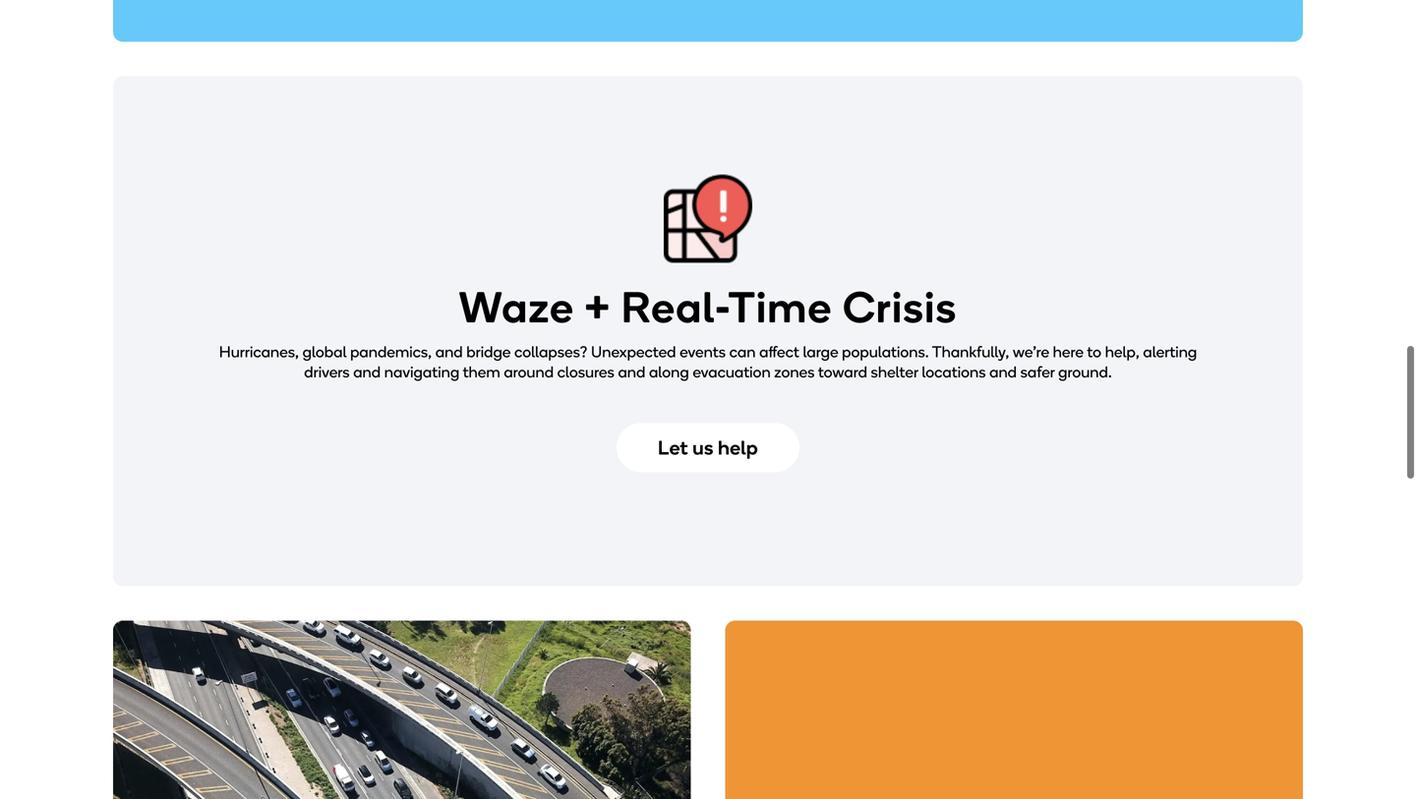 Task type: vqa. For each thing, say whether or not it's contained in the screenshot.
toward
yes



Task type: describe. For each thing, give the bounding box(es) containing it.
hurricanes,
[[219, 343, 299, 361]]

let us help link
[[617, 423, 800, 473]]

real-
[[621, 281, 729, 333]]

collapses?
[[514, 343, 588, 361]]

help,
[[1105, 343, 1140, 361]]

around
[[504, 363, 554, 382]]

here
[[1053, 343, 1084, 361]]

us
[[693, 436, 714, 460]]

pandemics,
[[350, 343, 432, 361]]

to
[[1087, 343, 1102, 361]]

and down pandemics,
[[353, 363, 381, 382]]

shelter
[[871, 363, 918, 382]]

and down unexpected at the left
[[618, 363, 646, 382]]

large
[[803, 343, 839, 361]]

+
[[585, 281, 611, 333]]

waze
[[459, 281, 575, 333]]

let
[[658, 436, 688, 460]]

closures
[[557, 363, 615, 382]]

evacuation
[[693, 363, 771, 382]]

zones
[[774, 363, 815, 382]]

safer
[[1021, 363, 1055, 382]]

toward
[[818, 363, 867, 382]]

bridge
[[467, 343, 511, 361]]

navigating
[[384, 363, 460, 382]]

locations
[[922, 363, 986, 382]]

and up navigating
[[436, 343, 463, 361]]

affect
[[759, 343, 800, 361]]

time
[[729, 281, 833, 333]]



Task type: locate. For each thing, give the bounding box(es) containing it.
and
[[436, 343, 463, 361], [353, 363, 381, 382], [618, 363, 646, 382], [990, 363, 1017, 382]]

we're
[[1013, 343, 1050, 361]]

crisis
[[843, 281, 957, 333]]

drivers
[[304, 363, 350, 382]]

global
[[303, 343, 347, 361]]

events
[[680, 343, 726, 361]]

them
[[463, 363, 500, 382]]

help
[[718, 436, 758, 460]]

populations.
[[842, 343, 929, 361]]

waze + real-time crisis hurricanes, global pandemics, and bridge collapses? unexpected events can affect large populations. thankfully, we're here to help, alerting drivers and navigating them around closures and along evacuation zones toward shelter locations and safer ground.
[[219, 281, 1197, 382]]

let us help
[[658, 436, 758, 460]]

alerting
[[1143, 343, 1197, 361]]

ground.
[[1059, 363, 1112, 382]]

along
[[649, 363, 689, 382]]

and left "safer"
[[990, 363, 1017, 382]]

unexpected
[[591, 343, 676, 361]]

can
[[729, 343, 756, 361]]

thankfully,
[[932, 343, 1009, 361]]



